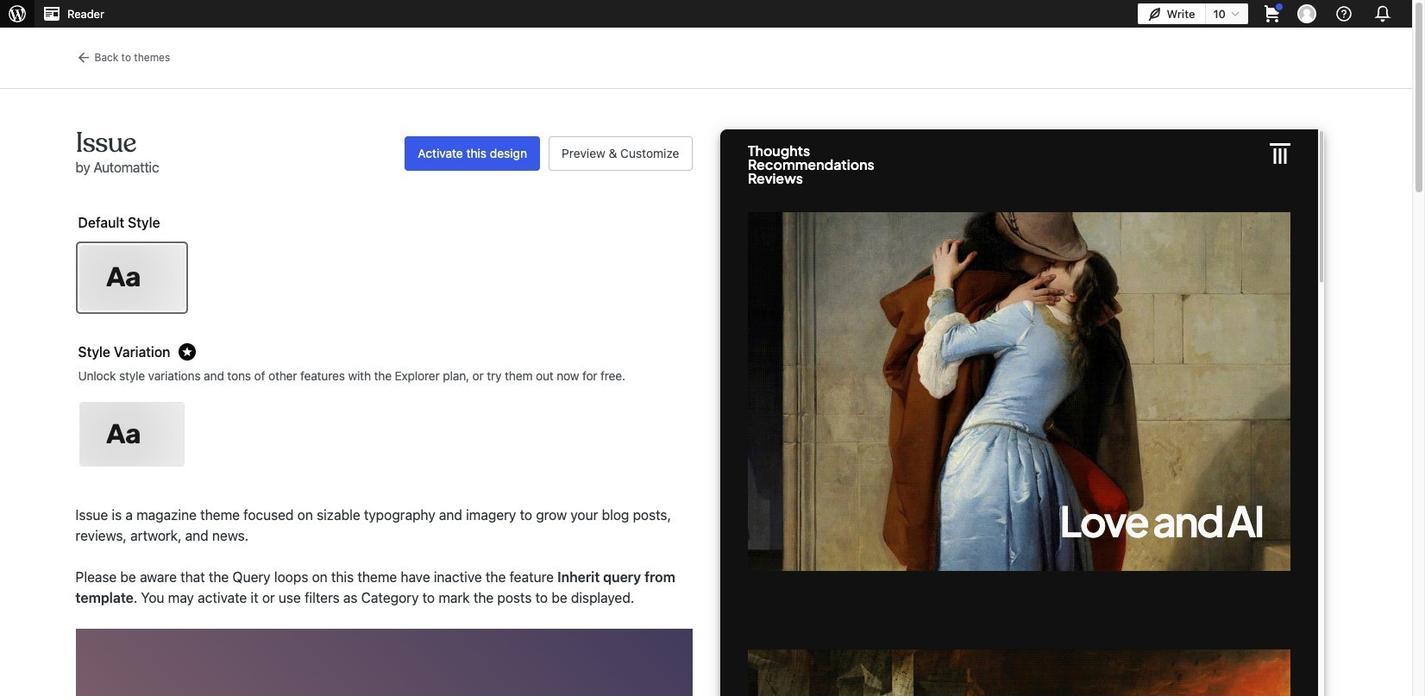 Task type: describe. For each thing, give the bounding box(es) containing it.
manage your notifications image
[[1372, 2, 1396, 26]]

my profile image
[[1298, 4, 1317, 23]]

help image
[[1334, 3, 1355, 24]]

manage your sites image
[[7, 3, 28, 24]]

my shopping cart image
[[1263, 3, 1283, 24]]



Task type: vqa. For each thing, say whether or not it's contained in the screenshot.
4th list item from the top
no



Task type: locate. For each thing, give the bounding box(es) containing it.
main content
[[0, 28, 1413, 697]]



